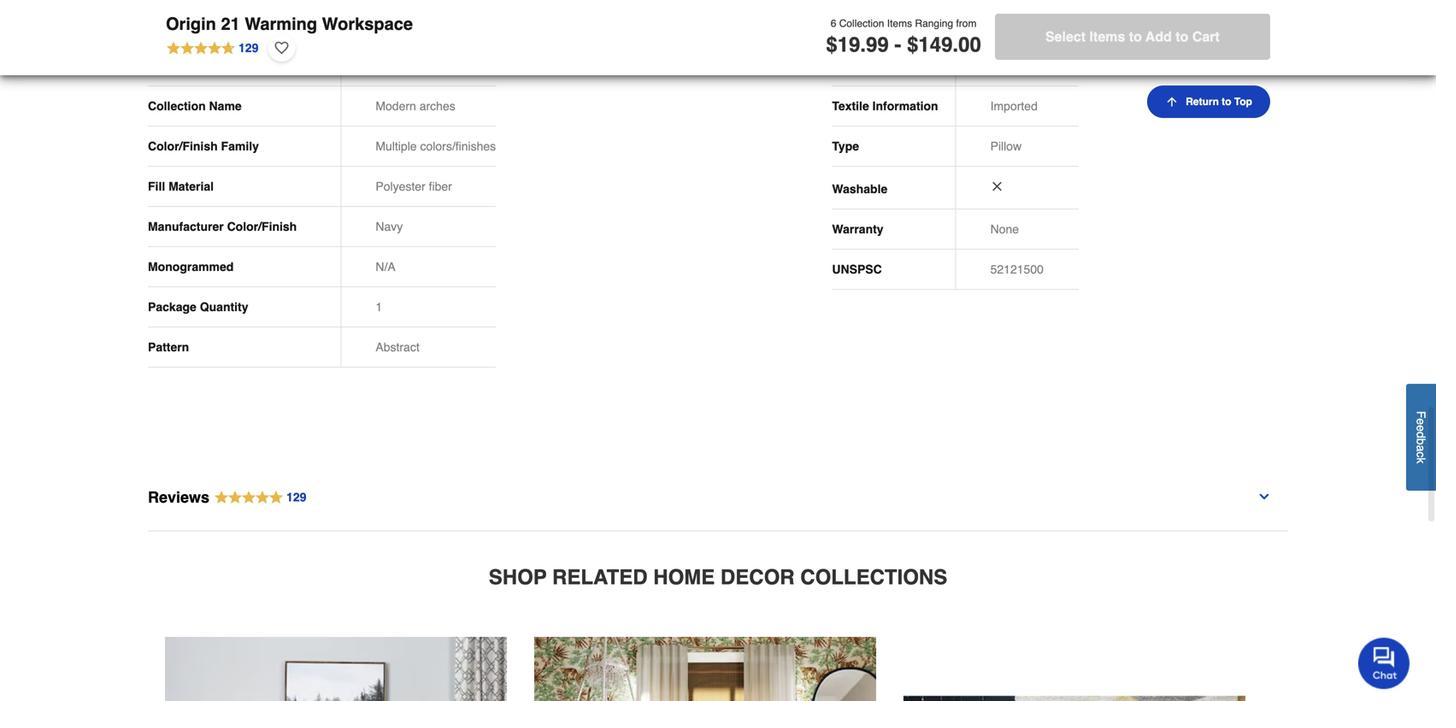 Task type: vqa. For each thing, say whether or not it's contained in the screenshot.
1st materials
no



Task type: describe. For each thing, give the bounding box(es) containing it.
cart
[[1193, 29, 1220, 44]]

no image
[[991, 180, 1005, 193]]

21
[[221, 14, 240, 34]]

origin
[[166, 14, 216, 34]]

4.7 stars image
[[166, 38, 259, 57]]

chevron down image
[[1258, 490, 1272, 504]]

1 vertical spatial collection
[[148, 99, 206, 113]]

textile information
[[833, 99, 939, 113]]

team/league
[[833, 19, 908, 32]]

abstract
[[376, 340, 420, 354]]

n/a for monogrammed
[[376, 260, 396, 274]]

0 vertical spatial color/finish
[[148, 139, 218, 153]]

manufacturer color/finish
[[148, 220, 297, 233]]

multiple
[[376, 139, 417, 153]]

-
[[895, 33, 902, 56]]

1 $ from the left
[[826, 33, 838, 56]]

149.00
[[919, 33, 982, 56]]

select items to add to cart button
[[995, 14, 1271, 60]]

pattern
[[148, 340, 189, 354]]

return
[[1186, 96, 1220, 108]]

6
[[831, 17, 837, 29]]

reviews
[[148, 489, 210, 506]]

manufacturer
[[148, 220, 224, 233]]

20
[[376, 19, 389, 32]]

washable
[[833, 182, 888, 196]]

package quantity
[[148, 300, 248, 314]]

warranty
[[833, 222, 884, 236]]

add
[[1146, 29, 1172, 44]]

chat invite button image
[[1359, 637, 1411, 689]]

c
[[1415, 452, 1429, 458]]

from
[[957, 17, 977, 29]]

select
[[1046, 29, 1086, 44]]

quantity
[[200, 300, 248, 314]]

129
[[239, 41, 259, 55]]

decor
[[721, 566, 795, 589]]

fill
[[148, 180, 165, 193]]

polyester fiber
[[376, 180, 452, 193]]

package
[[148, 300, 197, 314]]

vivere day-off vibes image
[[535, 637, 877, 701]]

material
[[169, 180, 214, 193]]

information
[[873, 99, 939, 113]]

related
[[553, 566, 648, 589]]

f e e d b a c k
[[1415, 411, 1429, 464]]

f
[[1415, 411, 1429, 418]]

heart outline image
[[275, 38, 289, 57]]

colors/finishes
[[420, 139, 496, 153]]

return to top
[[1186, 96, 1253, 108]]

2 e from the top
[[1415, 425, 1429, 432]]

items inside 6 collection items ranging from $ 19.99 - $ 149.00
[[888, 17, 913, 29]]

select items to add to cart
[[1046, 29, 1220, 44]]



Task type: locate. For each thing, give the bounding box(es) containing it.
reviews button
[[148, 470, 1289, 531]]

0 horizontal spatial color/finish
[[148, 139, 218, 153]]

monogrammed
[[148, 260, 234, 274]]

color/finish
[[148, 139, 218, 153], [227, 220, 297, 233]]

origin 21 warming workspace
[[166, 14, 413, 34]]

1 horizontal spatial color/finish
[[227, 220, 297, 233]]

unspsc
[[833, 263, 882, 276]]

e
[[1415, 418, 1429, 425], [1415, 425, 1429, 432]]

1 e from the top
[[1415, 418, 1429, 425]]

modern arches
[[376, 99, 456, 113]]

d
[[1415, 432, 1429, 438]]

1 horizontal spatial $
[[907, 33, 919, 56]]

e up b
[[1415, 425, 1429, 432]]

$ down 6 on the top right
[[826, 33, 838, 56]]

arrow up image
[[1166, 95, 1180, 109]]

(inches)
[[184, 19, 230, 32]]

$ right -
[[907, 33, 919, 56]]

top
[[1235, 96, 1253, 108]]

origin 21 blue hues image
[[904, 637, 1246, 701]]

arches
[[420, 99, 456, 113]]

n/a for team/league
[[991, 19, 1011, 32]]

collection inside 6 collection items ranging from $ 19.99 - $ 149.00
[[840, 17, 885, 29]]

modern
[[376, 99, 416, 113]]

home
[[654, 566, 715, 589]]

items
[[888, 17, 913, 29], [1090, 29, 1126, 44]]

b
[[1415, 438, 1429, 445]]

to
[[1130, 29, 1143, 44], [1176, 29, 1189, 44], [1222, 96, 1232, 108]]

collection
[[840, 17, 885, 29], [148, 99, 206, 113]]

allen + roth homestead holiday image
[[165, 637, 507, 701]]

ranging
[[915, 17, 954, 29]]

n/a right 'from'
[[991, 19, 1011, 32]]

0 horizontal spatial $
[[826, 33, 838, 56]]

shop related home decor collections
[[489, 566, 948, 589]]

n/a up imported
[[991, 59, 1011, 73]]

n/a down navy
[[376, 260, 396, 274]]

color/finish right manufacturer
[[227, 220, 297, 233]]

k
[[1415, 458, 1429, 464]]

width
[[148, 19, 181, 32]]

collections
[[801, 566, 948, 589]]

imported
[[991, 99, 1038, 113]]

to left the top on the top of the page
[[1222, 96, 1232, 108]]

$
[[826, 33, 838, 56], [907, 33, 919, 56]]

f e e d b a c k button
[[1407, 384, 1437, 491]]

6 collection items ranging from $ 19.99 - $ 149.00
[[826, 17, 982, 56]]

129 button
[[166, 34, 259, 62]]

0 horizontal spatial items
[[888, 17, 913, 29]]

none
[[991, 222, 1020, 236]]

52121500
[[991, 263, 1044, 276]]

a
[[1415, 445, 1429, 452]]

return to top button
[[1148, 86, 1271, 118]]

1 horizontal spatial items
[[1090, 29, 1126, 44]]

19.99
[[838, 33, 889, 56]]

1 vertical spatial n/a
[[991, 59, 1011, 73]]

name
[[209, 99, 242, 113]]

2 horizontal spatial to
[[1222, 96, 1232, 108]]

collection name
[[148, 99, 242, 113]]

warming
[[245, 14, 317, 34]]

shop
[[489, 566, 547, 589]]

width (inches)
[[148, 19, 230, 32]]

collection up 19.99
[[840, 17, 885, 29]]

fill material
[[148, 180, 214, 193]]

pillow
[[991, 139, 1022, 153]]

e up d
[[1415, 418, 1429, 425]]

0 horizontal spatial to
[[1130, 29, 1143, 44]]

to right add
[[1176, 29, 1189, 44]]

family
[[221, 139, 259, 153]]

items inside button
[[1090, 29, 1126, 44]]

2 $ from the left
[[907, 33, 919, 56]]

fiber
[[429, 180, 452, 193]]

workspace
[[322, 14, 413, 34]]

1
[[376, 300, 382, 314]]

color/finish up the fill material
[[148, 139, 218, 153]]

0 vertical spatial collection
[[840, 17, 885, 29]]

1 vertical spatial color/finish
[[227, 220, 297, 233]]

to inside button
[[1222, 96, 1232, 108]]

to left add
[[1130, 29, 1143, 44]]

color/finish family
[[148, 139, 259, 153]]

0 vertical spatial n/a
[[991, 19, 1011, 32]]

items up -
[[888, 17, 913, 29]]

2 vertical spatial n/a
[[376, 260, 396, 274]]

navy
[[376, 220, 403, 233]]

1 horizontal spatial collection
[[840, 17, 885, 29]]

n/a
[[991, 19, 1011, 32], [991, 59, 1011, 73], [376, 260, 396, 274]]

collection up color/finish family
[[148, 99, 206, 113]]

polyester
[[376, 180, 426, 193]]

0 horizontal spatial collection
[[148, 99, 206, 113]]

type
[[833, 139, 860, 153]]

textile
[[833, 99, 870, 113]]

1 horizontal spatial to
[[1176, 29, 1189, 44]]

items right select
[[1090, 29, 1126, 44]]

multiple colors/finishes
[[376, 139, 496, 153]]



